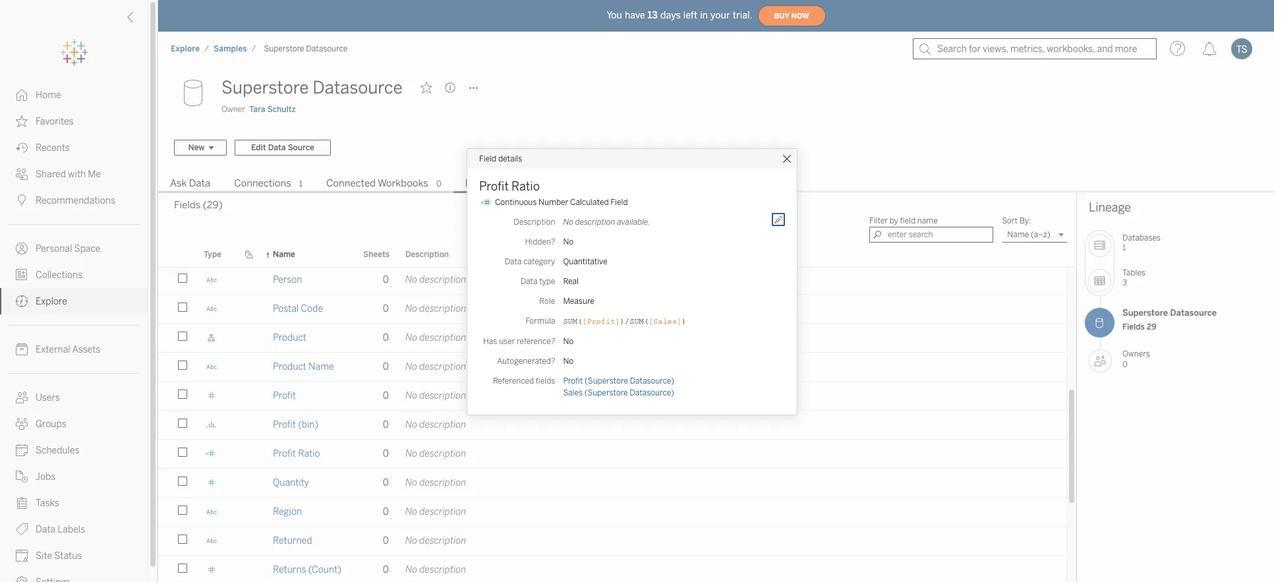 Task type: locate. For each thing, give the bounding box(es) containing it.
lineage up databases image
[[1089, 200, 1131, 215]]

row containing person
[[158, 266, 1066, 296]]

(
[[577, 317, 582, 326], [644, 317, 649, 326]]

description for product
[[419, 332, 466, 343]]

cell
[[672, 556, 1066, 582]]

datasource)
[[630, 376, 674, 386], [630, 388, 674, 397]]

2 no description from the top
[[405, 303, 466, 314]]

groups link
[[0, 411, 148, 437]]

profit ratio up the continuous
[[479, 179, 540, 194]]

description up hidden?
[[514, 218, 555, 227]]

discrete text field image
[[204, 274, 219, 285], [204, 506, 219, 517]]

1 horizontal spatial profit ratio
[[479, 179, 540, 194]]

owner tara schultz
[[221, 105, 296, 114]]

superstore right samples link
[[264, 44, 304, 53]]

0 horizontal spatial )
[[620, 317, 625, 326]]

2 discrete text field image from the top
[[204, 506, 219, 517]]

11 row from the top
[[158, 556, 1066, 582]]

1 down source
[[299, 179, 303, 188]]

has user reference?
[[483, 337, 555, 346]]

superstore up 29
[[1123, 308, 1168, 318]]

sub-spaces tab list
[[158, 176, 1274, 193]]

continuous number calculated field image
[[204, 448, 219, 459]]

13
[[648, 10, 658, 21]]

1 vertical spatial 1
[[1123, 244, 1126, 253]]

1 down databases
[[1123, 244, 1126, 253]]

grid
[[158, 0, 1076, 582]]

0 horizontal spatial sum
[[563, 317, 577, 326]]

1 row from the top
[[158, 266, 1066, 296]]

site
[[36, 550, 52, 562]]

explore left samples link
[[171, 44, 200, 53]]

1 vertical spatial ratio
[[298, 448, 320, 459]]

collections
[[36, 270, 83, 281]]

no description for quantity
[[405, 477, 466, 488]]

data right ask
[[189, 177, 210, 189]]

4 row from the top
[[158, 353, 1066, 383]]

external assets link
[[0, 336, 148, 363]]

(superstore
[[585, 376, 628, 386], [584, 388, 628, 397]]

description inside field details "dialog"
[[514, 218, 555, 227]]

0 horizontal spatial (
[[577, 317, 582, 326]]

explore link left samples link
[[170, 44, 201, 54]]

region
[[273, 506, 302, 517]]

ratio up the continuous
[[512, 179, 540, 194]]

row group containing returned
[[158, 527, 1066, 582]]

0 vertical spatial discrete text field image
[[204, 274, 219, 285]]

profit up the continuous
[[479, 179, 509, 194]]

explore inside the main navigation. press the up and down arrow keys to access links. element
[[36, 296, 67, 307]]

1 vertical spatial name
[[309, 361, 334, 372]]

no for region
[[405, 506, 417, 517]]

0 for returns (count)
[[383, 564, 389, 575]]

explore / samples /
[[171, 44, 256, 53]]

in
[[700, 10, 708, 21]]

sales (superstore datasource) link
[[563, 388, 674, 397]]

explore for explore / samples /
[[171, 44, 200, 53]]

field left details
[[479, 154, 496, 163]]

1
[[299, 179, 303, 188], [1123, 244, 1126, 253]]

0 horizontal spatial explore
[[36, 296, 67, 307]]

lineage
[[465, 177, 502, 189], [1089, 200, 1131, 215]]

( right [profit] link
[[644, 317, 649, 326]]

explore down collections
[[36, 296, 67, 307]]

0 vertical spatial continuous number field image
[[204, 390, 219, 401]]

no description for returns (count)
[[405, 564, 466, 575]]

3
[[1123, 278, 1127, 288]]

product down postal
[[273, 332, 306, 343]]

2 product from the top
[[273, 361, 306, 372]]

postal code link
[[273, 295, 323, 323]]

/ left samples link
[[204, 44, 209, 53]]

0 vertical spatial product
[[273, 332, 306, 343]]

4 no description from the top
[[405, 361, 466, 372]]

1 ) from the left
[[620, 317, 625, 326]]

1 horizontal spatial name
[[309, 361, 334, 372]]

databases
[[1123, 233, 1161, 242]]

1 horizontal spatial field
[[611, 198, 628, 207]]

3 row from the top
[[158, 324, 1066, 354]]

owner
[[221, 105, 245, 114]]

row
[[158, 266, 1066, 296], [158, 295, 1066, 325], [158, 324, 1066, 354], [158, 353, 1066, 383], [158, 382, 1066, 412], [158, 411, 1066, 441], [158, 440, 1066, 470], [158, 469, 1066, 499], [158, 498, 1066, 528], [158, 527, 1066, 557], [158, 556, 1066, 582]]

0 horizontal spatial 1
[[299, 179, 303, 188]]

description for person
[[419, 274, 466, 285]]

data left labels
[[36, 524, 55, 535]]

data left "category"
[[505, 257, 522, 266]]

product down product link
[[273, 361, 306, 372]]

quantitative
[[563, 257, 607, 266]]

data inside data labels link
[[36, 524, 55, 535]]

ratio down (bin)
[[298, 448, 320, 459]]

home
[[36, 90, 61, 101]]

continuous
[[495, 198, 537, 207]]

product for product name
[[273, 361, 306, 372]]

0 vertical spatial description
[[514, 218, 555, 227]]

0 horizontal spatial name
[[273, 250, 295, 259]]

10 row from the top
[[158, 527, 1066, 557]]

0 inside owners 0
[[1123, 360, 1128, 369]]

data labels link
[[0, 516, 148, 542]]

1 horizontal spatial fields
[[1123, 323, 1145, 332]]

0 vertical spatial datasource
[[306, 44, 348, 53]]

explore link down collections
[[0, 288, 148, 314]]

data for data type
[[520, 277, 538, 286]]

no for profit ratio
[[405, 448, 417, 459]]

discrete text field image down continuous number calculated field image
[[204, 506, 219, 517]]

0 horizontal spatial field
[[479, 154, 496, 163]]

1 horizontal spatial sum
[[630, 317, 644, 326]]

favorites link
[[0, 108, 148, 134]]

explore link
[[170, 44, 201, 54], [0, 288, 148, 314]]

fields
[[174, 199, 201, 211], [1123, 323, 1145, 332]]

lineage down field details
[[465, 177, 502, 189]]

row containing returned
[[158, 527, 1066, 557]]

0 vertical spatial profit ratio
[[479, 179, 540, 194]]

0 vertical spatial 1
[[299, 179, 303, 188]]

by:
[[1019, 216, 1031, 225]]

2 ) from the left
[[682, 317, 687, 326]]

buy
[[774, 12, 789, 20]]

data source image
[[174, 74, 214, 114]]

2 row from the top
[[158, 295, 1066, 325]]

real
[[563, 277, 579, 286]]

sum left [sales]
[[630, 317, 644, 326]]

2 vertical spatial discrete text field image
[[204, 535, 219, 546]]

hierarchy field image
[[204, 332, 219, 343]]

0 vertical spatial fields
[[174, 199, 201, 211]]

1 vertical spatial product
[[273, 361, 306, 372]]

external assets
[[36, 344, 100, 355]]

fields left 29
[[1123, 323, 1145, 332]]

1 horizontal spatial )
[[682, 317, 687, 326]]

profit link
[[273, 382, 296, 410]]

product link
[[273, 324, 306, 352]]

1 vertical spatial (superstore
[[584, 388, 628, 397]]

0 for profit ratio
[[383, 448, 389, 459]]

superstore up owner tara schultz
[[221, 77, 309, 98]]

(29)
[[203, 199, 223, 211]]

0 for product name
[[383, 361, 389, 372]]

0 vertical spatial discrete text field image
[[204, 303, 219, 314]]

1 discrete text field image from the top
[[204, 303, 219, 314]]

1 vertical spatial lineage
[[1089, 200, 1131, 215]]

description for product name
[[419, 361, 466, 372]]

2 continuous number field image from the top
[[204, 477, 219, 488]]

0 vertical spatial superstore datasource
[[264, 44, 348, 53]]

0 horizontal spatial ratio
[[298, 448, 320, 459]]

calculated
[[570, 198, 609, 207]]

6 no description from the top
[[405, 419, 466, 430]]

row group inside field details "dialog"
[[563, 375, 768, 399]]

1 vertical spatial description
[[405, 250, 449, 259]]

formula
[[526, 316, 555, 326]]

1 vertical spatial superstore datasource
[[221, 77, 402, 98]]

explore
[[171, 44, 200, 53], [36, 296, 67, 307]]

1 vertical spatial profit ratio
[[273, 448, 320, 459]]

superstore inside superstore datasource fields 29
[[1123, 308, 1168, 318]]

8 no description from the top
[[405, 477, 466, 488]]

(superstore down profit (superstore datasource) link
[[584, 388, 628, 397]]

datasource) up the 'sales (superstore datasource)' link in the bottom of the page
[[630, 376, 674, 386]]

1 horizontal spatial explore
[[171, 44, 200, 53]]

datasource inside superstore datasource fields 29
[[1170, 308, 1217, 318]]

owners image
[[1089, 349, 1112, 372]]

fields down ask data
[[174, 199, 201, 211]]

1 horizontal spatial 1
[[1123, 244, 1126, 253]]

row containing postal code
[[158, 295, 1066, 325]]

8 row from the top
[[158, 469, 1066, 499]]

lineage inside sub-spaces tab list
[[465, 177, 502, 189]]

0 for person
[[383, 274, 389, 285]]

no description for profit (bin)
[[405, 419, 466, 430]]

referenced
[[493, 376, 534, 386]]

workbooks
[[378, 177, 428, 189]]

7 row from the top
[[158, 440, 1066, 470]]

0 for profit
[[383, 390, 389, 401]]

ratio inside row
[[298, 448, 320, 459]]

/ inside field details "dialog"
[[625, 317, 630, 326]]

1 horizontal spatial (
[[644, 317, 649, 326]]

continuous number field image
[[204, 390, 219, 401], [204, 477, 219, 488], [204, 564, 219, 575]]

navigation panel element
[[0, 40, 148, 582]]

1 continuous number field image from the top
[[204, 390, 219, 401]]

profit (bin) link
[[273, 411, 318, 439]]

no for product
[[405, 332, 417, 343]]

datasource) down profit (superstore datasource) link
[[630, 388, 674, 397]]

(superstore up the 'sales (superstore datasource)' link in the bottom of the page
[[585, 376, 628, 386]]

3 continuous number field image from the top
[[204, 564, 219, 575]]

sum down measure
[[563, 317, 577, 326]]

region link
[[273, 498, 302, 526]]

data right edit at the top left of the page
[[268, 143, 286, 152]]

row containing profit
[[158, 382, 1066, 412]]

profit up profit (bin) link
[[273, 390, 296, 401]]

main navigation. press the up and down arrow keys to access links. element
[[0, 82, 148, 582]]

favorites
[[36, 116, 74, 127]]

3 discrete text field image from the top
[[204, 535, 219, 546]]

)
[[620, 317, 625, 326], [682, 317, 687, 326]]

row containing profit ratio
[[158, 440, 1066, 470]]

hidden?
[[525, 237, 555, 247]]

profit ratio
[[479, 179, 540, 194], [273, 448, 320, 459]]

users
[[36, 392, 60, 403]]

description right sheets
[[405, 250, 449, 259]]

0 horizontal spatial description
[[405, 250, 449, 259]]

1 inside sub-spaces tab list
[[299, 179, 303, 188]]

row group
[[158, 0, 1066, 528], [563, 375, 768, 399], [158, 527, 1066, 582]]

1 horizontal spatial description
[[514, 218, 555, 227]]

description for profit (bin)
[[419, 419, 466, 430]]

has
[[483, 337, 497, 346]]

data category
[[505, 257, 555, 266]]

0 vertical spatial ratio
[[512, 179, 540, 194]]

collections link
[[0, 262, 148, 288]]

no description for person
[[405, 274, 466, 285]]

buy now button
[[758, 5, 826, 26]]

profit ratio inside field details "dialog"
[[479, 179, 540, 194]]

/
[[204, 44, 209, 53], [252, 44, 256, 53], [625, 317, 630, 326]]

field up no description available.
[[611, 198, 628, 207]]

1 vertical spatial discrete text field image
[[204, 361, 219, 372]]

row group containing person
[[158, 0, 1066, 528]]

5 row from the top
[[158, 382, 1066, 412]]

continuous number field image for profit
[[204, 390, 219, 401]]

0 for product
[[383, 332, 389, 343]]

1 horizontal spatial explore link
[[170, 44, 201, 54]]

description
[[514, 218, 555, 227], [405, 250, 449, 259]]

with
[[68, 169, 86, 180]]

/ right samples link
[[252, 44, 256, 53]]

personal space link
[[0, 235, 148, 262]]

2 vertical spatial superstore
[[1123, 308, 1168, 318]]

fields (29)
[[174, 199, 223, 211]]

1 vertical spatial continuous number field image
[[204, 477, 219, 488]]

fields image
[[1085, 308, 1115, 337]]

owners 0
[[1123, 349, 1150, 369]]

0 for returned
[[383, 535, 389, 546]]

profit ratio down profit (bin)
[[273, 448, 320, 459]]

1 product from the top
[[273, 332, 306, 343]]

discrete text field image for region
[[204, 506, 219, 517]]

data inside edit data source button
[[268, 143, 286, 152]]

1 vertical spatial explore link
[[0, 288, 148, 314]]

1 vertical spatial explore
[[36, 296, 67, 307]]

0 horizontal spatial profit ratio
[[273, 448, 320, 459]]

[sales] link
[[649, 317, 682, 326]]

1 discrete text field image from the top
[[204, 274, 219, 285]]

0 vertical spatial explore
[[171, 44, 200, 53]]

6 row from the top
[[158, 411, 1066, 441]]

data for data category
[[505, 257, 522, 266]]

0 for region
[[383, 506, 389, 517]]

2 vertical spatial datasource
[[1170, 308, 1217, 318]]

field details dialog
[[467, 149, 797, 415]]

data left 'type'
[[520, 277, 538, 286]]

postal code
[[273, 303, 323, 314]]

profit up sales
[[563, 376, 583, 386]]

/ right [profit]
[[625, 317, 630, 326]]

site status link
[[0, 542, 148, 569]]

superstore datasource
[[264, 44, 348, 53], [221, 77, 402, 98]]

10 no description from the top
[[405, 535, 466, 546]]

me
[[88, 169, 101, 180]]

0 horizontal spatial explore link
[[0, 288, 148, 314]]

discrete text field image down type
[[204, 274, 219, 285]]

continuous number field image for returns (count)
[[204, 564, 219, 575]]

( down measure
[[577, 317, 582, 326]]

owners
[[1123, 349, 1150, 359]]

profit ratio inside row
[[273, 448, 320, 459]]

11 no description from the top
[[405, 564, 466, 575]]

sheets
[[363, 250, 390, 259]]

no for returns (count)
[[405, 564, 417, 575]]

row group containing profit (superstore datasource)
[[563, 375, 768, 399]]

1 horizontal spatial ratio
[[512, 179, 540, 194]]

2 discrete text field image from the top
[[204, 361, 219, 372]]

0 vertical spatial datasource)
[[630, 376, 674, 386]]

no for profit
[[405, 390, 417, 401]]

9 no description from the top
[[405, 506, 466, 517]]

2 vertical spatial continuous number field image
[[204, 564, 219, 575]]

2 horizontal spatial /
[[625, 317, 630, 326]]

1 horizontal spatial lineage
[[1089, 200, 1131, 215]]

1 vertical spatial discrete text field image
[[204, 506, 219, 517]]

connected workbooks
[[326, 177, 428, 189]]

data
[[268, 143, 286, 152], [189, 177, 210, 189], [505, 257, 522, 266], [520, 277, 538, 286], [36, 524, 55, 535]]

description for postal code
[[419, 303, 466, 314]]

schultz
[[267, 105, 296, 114]]

9 row from the top
[[158, 498, 1066, 528]]

1 no description from the top
[[405, 274, 466, 285]]

1 vertical spatial fields
[[1123, 323, 1145, 332]]

no description
[[405, 274, 466, 285], [405, 303, 466, 314], [405, 332, 466, 343], [405, 361, 466, 372], [405, 390, 466, 401], [405, 419, 466, 430], [405, 448, 466, 459], [405, 477, 466, 488], [405, 506, 466, 517], [405, 535, 466, 546], [405, 564, 466, 575]]

data for data labels
[[36, 524, 55, 535]]

description for profit ratio
[[419, 448, 466, 459]]

filter
[[869, 216, 888, 225]]

name down the code
[[309, 361, 334, 372]]

0 vertical spatial lineage
[[465, 177, 502, 189]]

discrete text field image
[[204, 303, 219, 314], [204, 361, 219, 372], [204, 535, 219, 546]]

1 vertical spatial datasource)
[[630, 388, 674, 397]]

5 no description from the top
[[405, 390, 466, 401]]

returns (count) link
[[273, 556, 341, 582]]

0 vertical spatial name
[[273, 250, 295, 259]]

row containing quantity
[[158, 469, 1066, 499]]

0 vertical spatial explore link
[[170, 44, 201, 54]]

name up person
[[273, 250, 295, 259]]

3 no description from the top
[[405, 332, 466, 343]]

no for returned
[[405, 535, 417, 546]]

filter by field name
[[869, 216, 938, 225]]

new
[[188, 143, 205, 152]]

product for product
[[273, 332, 306, 343]]

7 no description from the top
[[405, 448, 466, 459]]

0 horizontal spatial lineage
[[465, 177, 502, 189]]

2 ( from the left
[[644, 317, 649, 326]]



Task type: vqa. For each thing, say whether or not it's contained in the screenshot.
to
no



Task type: describe. For each thing, give the bounding box(es) containing it.
1 vertical spatial field
[[611, 198, 628, 207]]

1 vertical spatial superstore
[[221, 77, 309, 98]]

name inside row
[[309, 361, 334, 372]]

description for returned
[[419, 535, 466, 546]]

description for profit
[[419, 390, 466, 401]]

sort
[[1002, 216, 1018, 225]]

superstore datasource element
[[260, 44, 352, 53]]

measure
[[563, 297, 594, 306]]

category
[[523, 257, 555, 266]]

number
[[539, 198, 568, 207]]

[profit]
[[582, 317, 620, 326]]

returned
[[273, 535, 312, 546]]

0 inside sub-spaces tab list
[[436, 179, 441, 188]]

0 vertical spatial (superstore
[[585, 376, 628, 386]]

0 vertical spatial superstore
[[264, 44, 304, 53]]

databases 1 tables 3
[[1123, 233, 1161, 288]]

user
[[499, 337, 515, 346]]

sum ( [profit] ) / sum ( [sales] )
[[563, 317, 687, 326]]

0 for postal code
[[383, 303, 389, 314]]

no description for region
[[405, 506, 466, 517]]

space
[[74, 243, 100, 254]]

tasks
[[36, 498, 59, 509]]

0 for quantity
[[383, 477, 389, 488]]

superstore datasource fields 29
[[1123, 308, 1217, 332]]

no for postal code
[[405, 303, 417, 314]]

(count)
[[308, 564, 341, 575]]

assets
[[72, 344, 100, 355]]

no description for postal code
[[405, 303, 466, 314]]

profit up quantity
[[273, 448, 296, 459]]

row containing region
[[158, 498, 1066, 528]]

0 horizontal spatial /
[[204, 44, 209, 53]]

referenced fields
[[493, 376, 555, 386]]

profit left (bin)
[[273, 419, 296, 430]]

no for profit (bin)
[[405, 419, 417, 430]]

0 for profit (bin)
[[383, 419, 389, 430]]

users link
[[0, 384, 148, 411]]

person
[[273, 274, 302, 285]]

databases image
[[1088, 234, 1111, 257]]

profit ratio link
[[273, 440, 320, 468]]

by
[[890, 216, 898, 225]]

description inside field details "dialog"
[[575, 218, 615, 227]]

source
[[288, 143, 314, 152]]

data inside sub-spaces tab list
[[189, 177, 210, 189]]

row containing returns (count)
[[158, 556, 1066, 582]]

field details
[[479, 154, 522, 163]]

tables
[[1123, 268, 1146, 277]]

edit
[[251, 143, 266, 152]]

(bin)
[[298, 419, 318, 430]]

no for person
[[405, 274, 417, 285]]

details
[[498, 154, 522, 163]]

discrete text field image for postal
[[204, 303, 219, 314]]

returns (count)
[[273, 564, 341, 575]]

labels
[[58, 524, 85, 535]]

description for quantity
[[419, 477, 466, 488]]

discrete text field image for product
[[204, 361, 219, 372]]

grid containing person
[[158, 0, 1076, 582]]

profit inside profit (superstore datasource) sales (superstore datasource)
[[563, 376, 583, 386]]

tasks link
[[0, 490, 148, 516]]

jobs link
[[0, 463, 148, 490]]

schedules
[[36, 445, 79, 456]]

ask
[[170, 177, 187, 189]]

no description available.
[[563, 218, 650, 227]]

profit (superstore datasource) link
[[563, 376, 674, 386]]

fields
[[536, 376, 555, 386]]

explore for explore
[[36, 296, 67, 307]]

cell inside row group
[[672, 556, 1066, 582]]

discrete numeric bin field image
[[204, 419, 219, 430]]

external
[[36, 344, 70, 355]]

returns
[[273, 564, 306, 575]]

new button
[[174, 140, 227, 156]]

schedules link
[[0, 437, 148, 463]]

no description for returned
[[405, 535, 466, 546]]

role
[[539, 297, 555, 306]]

description for returns (count)
[[419, 564, 466, 575]]

1 datasource) from the top
[[630, 376, 674, 386]]

product name link
[[273, 353, 334, 381]]

have
[[625, 10, 645, 21]]

description inside superstore datasource main content
[[405, 250, 449, 259]]

1 vertical spatial datasource
[[313, 77, 402, 98]]

no description for product name
[[405, 361, 466, 372]]

29
[[1147, 323, 1157, 332]]

trial.
[[733, 10, 752, 21]]

fields inside superstore datasource fields 29
[[1123, 323, 1145, 332]]

profit (bin)
[[273, 419, 318, 430]]

superstore datasource inside main content
[[221, 77, 402, 98]]

connections
[[234, 177, 291, 189]]

row containing product
[[158, 324, 1066, 354]]

row containing profit (bin)
[[158, 411, 1066, 441]]

1 ( from the left
[[577, 317, 582, 326]]

samples link
[[213, 44, 248, 54]]

profit (superstore datasource) sales (superstore datasource)
[[563, 376, 674, 397]]

personal space
[[36, 243, 100, 254]]

shared with me link
[[0, 161, 148, 187]]

1 sum from the left
[[563, 317, 577, 326]]

personal
[[36, 243, 72, 254]]

no description for profit ratio
[[405, 448, 466, 459]]

2 sum from the left
[[630, 317, 644, 326]]

name
[[917, 216, 938, 225]]

postal
[[273, 303, 299, 314]]

groups
[[36, 419, 66, 430]]

tables image
[[1088, 269, 1111, 292]]

no description for profit
[[405, 390, 466, 401]]

Search text field
[[869, 227, 993, 243]]

type
[[204, 250, 221, 259]]

data type
[[520, 277, 555, 286]]

tara
[[249, 105, 265, 114]]

status
[[54, 550, 82, 562]]

continuous number field image for quantity
[[204, 477, 219, 488]]

quantity
[[273, 477, 309, 488]]

discrete text field image for person
[[204, 274, 219, 285]]

superstore datasource main content
[[158, 0, 1274, 582]]

edit data source button
[[235, 140, 331, 156]]

0 horizontal spatial fields
[[174, 199, 201, 211]]

you
[[607, 10, 622, 21]]

recents link
[[0, 134, 148, 161]]

description for region
[[419, 506, 466, 517]]

1 horizontal spatial /
[[252, 44, 256, 53]]

sort by:
[[1002, 216, 1031, 225]]

0 vertical spatial field
[[479, 154, 496, 163]]

autogenerated?
[[497, 357, 555, 366]]

ratio inside field details "dialog"
[[512, 179, 540, 194]]

no for product name
[[405, 361, 417, 372]]

1 inside databases 1 tables 3
[[1123, 244, 1126, 253]]

now
[[791, 12, 809, 20]]

sales
[[563, 388, 583, 397]]

row containing product name
[[158, 353, 1066, 383]]

field
[[900, 216, 916, 225]]

connected
[[326, 177, 376, 189]]

site status
[[36, 550, 82, 562]]

no for quantity
[[405, 477, 417, 488]]

no description for product
[[405, 332, 466, 343]]

tara schultz link
[[249, 103, 296, 115]]

2 datasource) from the top
[[630, 388, 674, 397]]



